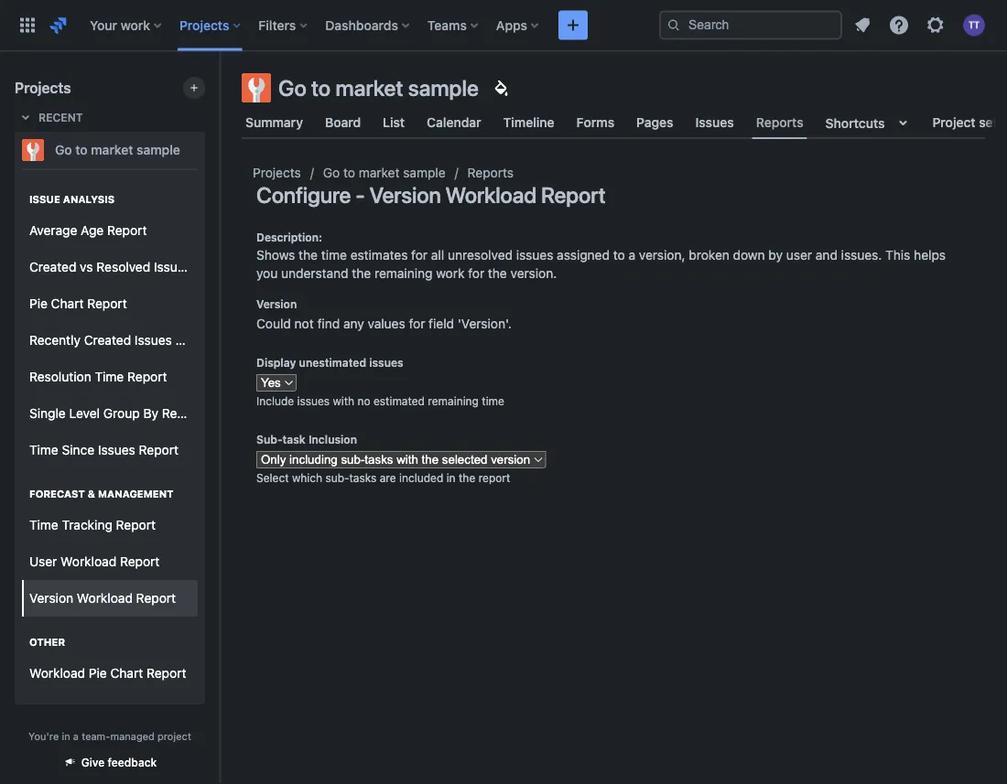 Task type: vqa. For each thing, say whether or not it's contained in the screenshot.
What to the right
no



Task type: describe. For each thing, give the bounding box(es) containing it.
projects button
[[174, 11, 248, 40]]

your work
[[90, 17, 150, 33]]

user workload report link
[[22, 544, 198, 580]]

the down the unresolved
[[488, 266, 507, 281]]

included
[[399, 472, 443, 484]]

1 vertical spatial all
[[54, 719, 67, 734]]

created vs resolved issues report
[[29, 260, 234, 275]]

collapse recent projects image
[[15, 106, 37, 128]]

understand
[[281, 266, 348, 281]]

by
[[769, 248, 783, 263]]

time inside 'description: shows the time estimates for all unresolved issues assigned to a version, broken down by user and issues. this helps you understand the remaining work for the version.'
[[321, 248, 347, 263]]

not
[[294, 316, 314, 331]]

description: shows the time estimates for all unresolved issues assigned to a version, broken down by user and issues. this helps you understand the remaining work for the version.
[[256, 231, 946, 281]]

timeline
[[503, 115, 554, 130]]

this
[[885, 248, 910, 263]]

recently created issues report
[[29, 333, 215, 348]]

1 vertical spatial go
[[55, 142, 72, 157]]

description:
[[256, 231, 322, 244]]

version for version could not find any values for field 'version'.
[[256, 298, 297, 310]]

0 vertical spatial sample
[[408, 75, 479, 101]]

search image
[[667, 18, 681, 33]]

since
[[62, 443, 94, 458]]

forecast & management
[[29, 488, 174, 500]]

create project image
[[187, 81, 201, 95]]

any
[[343, 316, 364, 331]]

workload pie chart report link
[[22, 656, 198, 692]]

sub-task inclusion
[[256, 433, 357, 446]]

2 vertical spatial market
[[359, 165, 400, 180]]

estimates
[[350, 248, 408, 263]]

view all projects
[[22, 719, 119, 734]]

0 vertical spatial pie
[[29, 296, 48, 311]]

recently
[[29, 333, 81, 348]]

to down recent
[[75, 142, 88, 157]]

recent
[[38, 111, 83, 124]]

unresolved
[[448, 248, 513, 263]]

assigned
[[557, 248, 610, 263]]

your
[[90, 17, 117, 33]]

dashboards button
[[320, 11, 416, 40]]

time for since
[[29, 443, 58, 458]]

project
[[157, 731, 191, 743]]

list link
[[379, 106, 408, 139]]

created vs resolved issues report link
[[22, 249, 234, 286]]

age
[[81, 223, 104, 238]]

0 horizontal spatial projects
[[15, 79, 71, 97]]

time since issues report
[[29, 443, 179, 458]]

projects for projects link
[[253, 165, 301, 180]]

other
[[29, 637, 65, 649]]

to inside 'description: shows the time estimates for all unresolved issues assigned to a version, broken down by user and issues. this helps you understand the remaining work for the version.'
[[613, 248, 625, 263]]

appswitcher icon image
[[16, 14, 38, 36]]

created inside recently created issues report link
[[84, 333, 131, 348]]

find
[[317, 316, 340, 331]]

view all projects link
[[15, 710, 205, 743]]

shortcuts
[[826, 115, 885, 130]]

reports inside tab list
[[756, 115, 804, 130]]

issues.
[[841, 248, 882, 263]]

down
[[733, 248, 765, 263]]

display unestimated issues
[[256, 356, 403, 369]]

analysis
[[63, 194, 115, 206]]

resolved
[[96, 260, 150, 275]]

average age report
[[29, 223, 147, 238]]

calendar link
[[423, 106, 485, 139]]

1 horizontal spatial go to market sample link
[[323, 162, 446, 184]]

1 vertical spatial market
[[91, 142, 133, 157]]

workload up the unresolved
[[445, 182, 536, 208]]

1 vertical spatial sample
[[137, 142, 180, 157]]

you're
[[28, 731, 59, 743]]

time tracking report link
[[22, 507, 198, 544]]

Search field
[[659, 11, 842, 40]]

inclusion
[[308, 433, 357, 446]]

team-
[[82, 731, 110, 743]]

primary element
[[11, 0, 659, 51]]

reports link
[[468, 162, 514, 184]]

feedback
[[108, 757, 157, 770]]

set background color image
[[490, 77, 512, 99]]

resolution time report link
[[22, 359, 198, 396]]

which
[[292, 472, 322, 484]]

include issues with no estimated remaining time
[[256, 395, 504, 407]]

1 horizontal spatial pie
[[89, 666, 107, 681]]

&
[[88, 488, 95, 500]]

1 vertical spatial go to market sample
[[55, 142, 180, 157]]

2 group from the top
[[22, 174, 234, 474]]

issue analysis
[[29, 194, 115, 206]]

a inside 'description: shows the time estimates for all unresolved issues assigned to a version, broken down by user and issues. this helps you understand the remaining work for the version.'
[[629, 248, 635, 263]]

0 horizontal spatial go to market sample link
[[15, 132, 198, 168]]

recently created issues report link
[[22, 322, 215, 359]]

sub-
[[256, 433, 282, 446]]

sidebar navigation image
[[200, 73, 240, 110]]

pie chart report link
[[22, 286, 198, 322]]

unestimated
[[299, 356, 366, 369]]

work inside 'description: shows the time estimates for all unresolved issues assigned to a version, broken down by user and issues. this helps you understand the remaining work for the version.'
[[436, 266, 465, 281]]

work inside popup button
[[121, 17, 150, 33]]

issues inside recently created issues report link
[[135, 333, 172, 348]]

time inside resolution time report link
[[95, 370, 124, 385]]

configure - version workload report
[[256, 182, 606, 208]]

1 vertical spatial in
[[62, 731, 70, 743]]

board
[[325, 115, 361, 130]]

0 horizontal spatial chart
[[51, 296, 84, 311]]

issues inside the "created vs resolved issues report" link
[[154, 260, 191, 275]]

include
[[256, 395, 294, 407]]

projects link
[[253, 162, 301, 184]]

pages
[[636, 115, 673, 130]]

2 vertical spatial go to market sample
[[323, 165, 446, 180]]

by
[[143, 406, 158, 421]]

version could not find any values for field 'version'.
[[256, 298, 512, 331]]

task
[[282, 433, 306, 446]]

to up board
[[311, 75, 331, 101]]

created inside the "created vs resolved issues report" link
[[29, 260, 76, 275]]

workload pie chart report group
[[22, 617, 198, 698]]

display
[[256, 356, 296, 369]]

the left 'report'
[[459, 472, 475, 484]]

0 vertical spatial market
[[336, 75, 403, 101]]

helps
[[914, 248, 946, 263]]

list
[[383, 115, 405, 130]]

vs
[[80, 260, 93, 275]]

1 group from the top
[[22, 168, 234, 703]]

1 vertical spatial remaining
[[428, 395, 479, 407]]

select
[[256, 472, 289, 484]]

2 vertical spatial issues
[[297, 395, 330, 407]]

for inside version could not find any values for field 'version'.
[[409, 316, 425, 331]]



Task type: locate. For each thing, give the bounding box(es) containing it.
1 vertical spatial pie
[[89, 666, 107, 681]]

0 horizontal spatial issues
[[297, 395, 330, 407]]

chart up recently
[[51, 296, 84, 311]]

projects
[[71, 719, 119, 734]]

settin
[[979, 115, 1007, 130]]

you
[[256, 266, 278, 281]]

1 horizontal spatial a
[[629, 248, 635, 263]]

1 vertical spatial version
[[256, 298, 297, 310]]

for
[[411, 248, 428, 263], [468, 266, 484, 281], [409, 316, 425, 331]]

projects up configure
[[253, 165, 301, 180]]

reports right issues link
[[756, 115, 804, 130]]

your profile and settings image
[[963, 14, 985, 36]]

the down the estimates
[[352, 266, 371, 281]]

1 horizontal spatial issues
[[369, 356, 403, 369]]

time
[[95, 370, 124, 385], [29, 443, 58, 458], [29, 518, 58, 533]]

issues inside time since issues report link
[[98, 443, 135, 458]]

for right the estimates
[[411, 248, 428, 263]]

3 group from the top
[[22, 469, 198, 623]]

shortcuts button
[[822, 106, 918, 139]]

work
[[121, 17, 150, 33], [436, 266, 465, 281]]

0 vertical spatial time
[[95, 370, 124, 385]]

projects inside dropdown button
[[179, 17, 229, 33]]

forms
[[576, 115, 614, 130]]

jira image
[[48, 14, 70, 36], [48, 14, 70, 36]]

projects
[[179, 17, 229, 33], [15, 79, 71, 97], [253, 165, 301, 180]]

0 horizontal spatial time
[[321, 248, 347, 263]]

management
[[98, 488, 174, 500]]

create image
[[562, 14, 584, 36]]

managed
[[110, 731, 155, 743]]

time up 'report'
[[482, 395, 504, 407]]

0 horizontal spatial pie
[[29, 296, 48, 311]]

time
[[321, 248, 347, 263], [482, 395, 504, 407]]

0 vertical spatial created
[[29, 260, 76, 275]]

configure
[[256, 182, 351, 208]]

1 vertical spatial time
[[29, 443, 58, 458]]

1 vertical spatial created
[[84, 333, 131, 348]]

0 horizontal spatial in
[[62, 731, 70, 743]]

version right -
[[369, 182, 441, 208]]

1 horizontal spatial in
[[446, 472, 456, 484]]

in right you're
[[62, 731, 70, 743]]

remaining right estimated
[[428, 395, 479, 407]]

version up could
[[256, 298, 297, 310]]

market up -
[[359, 165, 400, 180]]

0 horizontal spatial all
[[54, 719, 67, 734]]

in right included
[[446, 472, 456, 484]]

time up single level group by report link
[[95, 370, 124, 385]]

time up understand
[[321, 248, 347, 263]]

reports down calendar link
[[468, 165, 514, 180]]

your work button
[[84, 11, 168, 40]]

project settin
[[932, 115, 1007, 130]]

1 horizontal spatial reports
[[756, 115, 804, 130]]

broken
[[689, 248, 730, 263]]

0 vertical spatial time
[[321, 248, 347, 263]]

0 vertical spatial reports
[[756, 115, 804, 130]]

settings image
[[925, 14, 947, 36]]

0 horizontal spatial created
[[29, 260, 76, 275]]

resolution
[[29, 370, 91, 385]]

issues link
[[692, 106, 738, 139]]

workload down user workload report link
[[77, 591, 133, 606]]

time tracking report
[[29, 518, 156, 533]]

2 vertical spatial go
[[323, 165, 340, 180]]

single level group by report
[[29, 406, 202, 421]]

apps
[[496, 17, 527, 33]]

forecast
[[29, 488, 85, 500]]

to down board link
[[343, 165, 355, 180]]

0 vertical spatial for
[[411, 248, 428, 263]]

version
[[369, 182, 441, 208], [256, 298, 297, 310], [29, 591, 73, 606]]

go up configure
[[323, 165, 340, 180]]

single level group by report link
[[22, 396, 202, 432]]

with
[[333, 395, 354, 407]]

-
[[355, 182, 365, 208]]

1 horizontal spatial go
[[278, 75, 307, 101]]

project
[[932, 115, 976, 130]]

remaining down the estimates
[[374, 266, 433, 281]]

reports
[[756, 115, 804, 130], [468, 165, 514, 180]]

all left the unresolved
[[431, 248, 444, 263]]

2 vertical spatial sample
[[403, 165, 446, 180]]

average age report link
[[22, 212, 198, 249]]

issues down single level group by report
[[98, 443, 135, 458]]

add to starred image
[[200, 139, 222, 161]]

group
[[22, 168, 234, 703], [22, 174, 234, 474], [22, 469, 198, 623]]

tab list
[[231, 106, 1007, 139]]

a left team-
[[73, 731, 79, 743]]

chart up view all projects link
[[110, 666, 143, 681]]

time since issues report link
[[22, 432, 198, 469]]

estimated
[[374, 395, 425, 407]]

give feedback button
[[52, 748, 168, 778]]

issues
[[695, 115, 734, 130], [154, 260, 191, 275], [135, 333, 172, 348], [98, 443, 135, 458]]

1 vertical spatial issues
[[369, 356, 403, 369]]

level
[[69, 406, 100, 421]]

issues down values
[[369, 356, 403, 369]]

issues up version.
[[516, 248, 553, 263]]

time left since
[[29, 443, 58, 458]]

the
[[299, 248, 318, 263], [352, 266, 371, 281], [488, 266, 507, 281], [459, 472, 475, 484]]

go to market sample
[[278, 75, 479, 101], [55, 142, 180, 157], [323, 165, 446, 180]]

report
[[479, 472, 510, 484]]

version down user
[[29, 591, 73, 606]]

time inside time since issues report link
[[29, 443, 58, 458]]

1 horizontal spatial time
[[482, 395, 504, 407]]

0 vertical spatial all
[[431, 248, 444, 263]]

market up "list"
[[336, 75, 403, 101]]

project settin link
[[929, 106, 1007, 139]]

help image
[[888, 14, 910, 36]]

values
[[368, 316, 405, 331]]

issues left 'with'
[[297, 395, 330, 407]]

issues right the pages
[[695, 115, 734, 130]]

0 horizontal spatial version
[[29, 591, 73, 606]]

projects up create project icon
[[179, 17, 229, 33]]

issues right resolved
[[154, 260, 191, 275]]

group containing time tracking report
[[22, 469, 198, 623]]

1 vertical spatial for
[[468, 266, 484, 281]]

issues inside 'description: shows the time estimates for all unresolved issues assigned to a version, broken down by user and issues. this helps you understand the remaining work for the version.'
[[516, 248, 553, 263]]

projects up collapse recent projects icon
[[15, 79, 71, 97]]

0 horizontal spatial a
[[73, 731, 79, 743]]

workload inside version workload report link
[[77, 591, 133, 606]]

sample left add to starred image
[[137, 142, 180, 157]]

filters
[[259, 17, 296, 33]]

created down pie chart report link
[[84, 333, 131, 348]]

view
[[22, 719, 50, 734]]

0 horizontal spatial work
[[121, 17, 150, 33]]

notifications image
[[851, 14, 873, 36]]

1 vertical spatial a
[[73, 731, 79, 743]]

1 vertical spatial projects
[[15, 79, 71, 97]]

1 horizontal spatial created
[[84, 333, 131, 348]]

to
[[311, 75, 331, 101], [75, 142, 88, 157], [343, 165, 355, 180], [613, 248, 625, 263]]

1 vertical spatial time
[[482, 395, 504, 407]]

filters button
[[253, 11, 314, 40]]

pages link
[[633, 106, 677, 139]]

pie up projects
[[89, 666, 107, 681]]

all
[[431, 248, 444, 263], [54, 719, 67, 734]]

workload inside user workload report link
[[61, 554, 116, 570]]

teams
[[427, 17, 467, 33]]

0 vertical spatial go
[[278, 75, 307, 101]]

to right assigned
[[613, 248, 625, 263]]

'version'.
[[458, 316, 512, 331]]

give feedback
[[81, 757, 157, 770]]

0 horizontal spatial reports
[[468, 165, 514, 180]]

time for tracking
[[29, 518, 58, 533]]

2 vertical spatial version
[[29, 591, 73, 606]]

work down the unresolved
[[436, 266, 465, 281]]

1 horizontal spatial work
[[436, 266, 465, 281]]

projects for projects dropdown button
[[179, 17, 229, 33]]

for down the unresolved
[[468, 266, 484, 281]]

user workload report
[[29, 554, 160, 570]]

the up understand
[[299, 248, 318, 263]]

1 vertical spatial reports
[[468, 165, 514, 180]]

0 vertical spatial projects
[[179, 17, 229, 33]]

calendar
[[427, 115, 481, 130]]

0 horizontal spatial go
[[55, 142, 72, 157]]

version for version workload report
[[29, 591, 73, 606]]

2 vertical spatial projects
[[253, 165, 301, 180]]

issue
[[29, 194, 60, 206]]

work right 'your'
[[121, 17, 150, 33]]

1 horizontal spatial version
[[256, 298, 297, 310]]

workload down other
[[29, 666, 85, 681]]

issues inside issues link
[[695, 115, 734, 130]]

0 vertical spatial in
[[446, 472, 456, 484]]

summary link
[[242, 106, 307, 139]]

all right view at the left
[[54, 719, 67, 734]]

go to market sample up -
[[323, 165, 446, 180]]

resolution time report
[[29, 370, 167, 385]]

2 vertical spatial for
[[409, 316, 425, 331]]

go up "summary"
[[278, 75, 307, 101]]

pie up recently
[[29, 296, 48, 311]]

banner
[[0, 0, 1007, 51]]

1 horizontal spatial all
[[431, 248, 444, 263]]

version,
[[639, 248, 685, 263]]

workload inside workload pie chart report link
[[29, 666, 85, 681]]

for left the "field"
[[409, 316, 425, 331]]

workload down tracking
[[61, 554, 116, 570]]

average
[[29, 223, 77, 238]]

user
[[29, 554, 57, 570]]

banner containing your work
[[0, 0, 1007, 51]]

remaining inside 'description: shows the time estimates for all unresolved issues assigned to a version, broken down by user and issues. this helps you understand the remaining work for the version.'
[[374, 266, 433, 281]]

field
[[429, 316, 454, 331]]

dashboards
[[325, 17, 398, 33]]

go to market sample up analysis
[[55, 142, 180, 157]]

could
[[256, 316, 291, 331]]

0 vertical spatial chart
[[51, 296, 84, 311]]

0 vertical spatial issues
[[516, 248, 553, 263]]

pie chart report
[[29, 296, 127, 311]]

go down recent
[[55, 142, 72, 157]]

time down forecast
[[29, 518, 58, 533]]

0 vertical spatial remaining
[[374, 266, 433, 281]]

all inside 'description: shows the time estimates for all unresolved issues assigned to a version, broken down by user and issues. this helps you understand the remaining work for the version.'
[[431, 248, 444, 263]]

go to market sample link down the list link
[[323, 162, 446, 184]]

go
[[278, 75, 307, 101], [55, 142, 72, 157], [323, 165, 340, 180]]

sample up configure - version workload report
[[403, 165, 446, 180]]

version workload report link
[[22, 580, 198, 617]]

version.
[[510, 266, 557, 281]]

version inside version could not find any values for field 'version'.
[[256, 298, 297, 310]]

pie
[[29, 296, 48, 311], [89, 666, 107, 681]]

teams button
[[422, 11, 485, 40]]

1 horizontal spatial projects
[[179, 17, 229, 33]]

2 horizontal spatial projects
[[253, 165, 301, 180]]

workload
[[445, 182, 536, 208], [61, 554, 116, 570], [77, 591, 133, 606], [29, 666, 85, 681]]

tracking
[[62, 518, 112, 533]]

go to market sample up "list"
[[278, 75, 479, 101]]

market up analysis
[[91, 142, 133, 157]]

1 vertical spatial work
[[436, 266, 465, 281]]

0 vertical spatial go to market sample
[[278, 75, 479, 101]]

go to market sample link up analysis
[[15, 132, 198, 168]]

a left version,
[[629, 248, 635, 263]]

sample up calendar
[[408, 75, 479, 101]]

no
[[358, 395, 370, 407]]

chart
[[51, 296, 84, 311], [110, 666, 143, 681]]

0 vertical spatial version
[[369, 182, 441, 208]]

in
[[446, 472, 456, 484], [62, 731, 70, 743]]

0 vertical spatial work
[[121, 17, 150, 33]]

board link
[[321, 106, 365, 139]]

tab list containing reports
[[231, 106, 1007, 139]]

select which sub-tasks are included in the report
[[256, 472, 510, 484]]

2 horizontal spatial issues
[[516, 248, 553, 263]]

2 horizontal spatial go
[[323, 165, 340, 180]]

you're in a team-managed project
[[28, 731, 191, 743]]

are
[[380, 472, 396, 484]]

forms link
[[573, 106, 618, 139]]

created left "vs"
[[29, 260, 76, 275]]

1 vertical spatial chart
[[110, 666, 143, 681]]

sub-
[[325, 472, 349, 484]]

remaining
[[374, 266, 433, 281], [428, 395, 479, 407]]

issues down pie chart report link
[[135, 333, 172, 348]]

2 vertical spatial time
[[29, 518, 58, 533]]

2 horizontal spatial version
[[369, 182, 441, 208]]

created
[[29, 260, 76, 275], [84, 333, 131, 348]]

1 horizontal spatial chart
[[110, 666, 143, 681]]

0 vertical spatial a
[[629, 248, 635, 263]]



